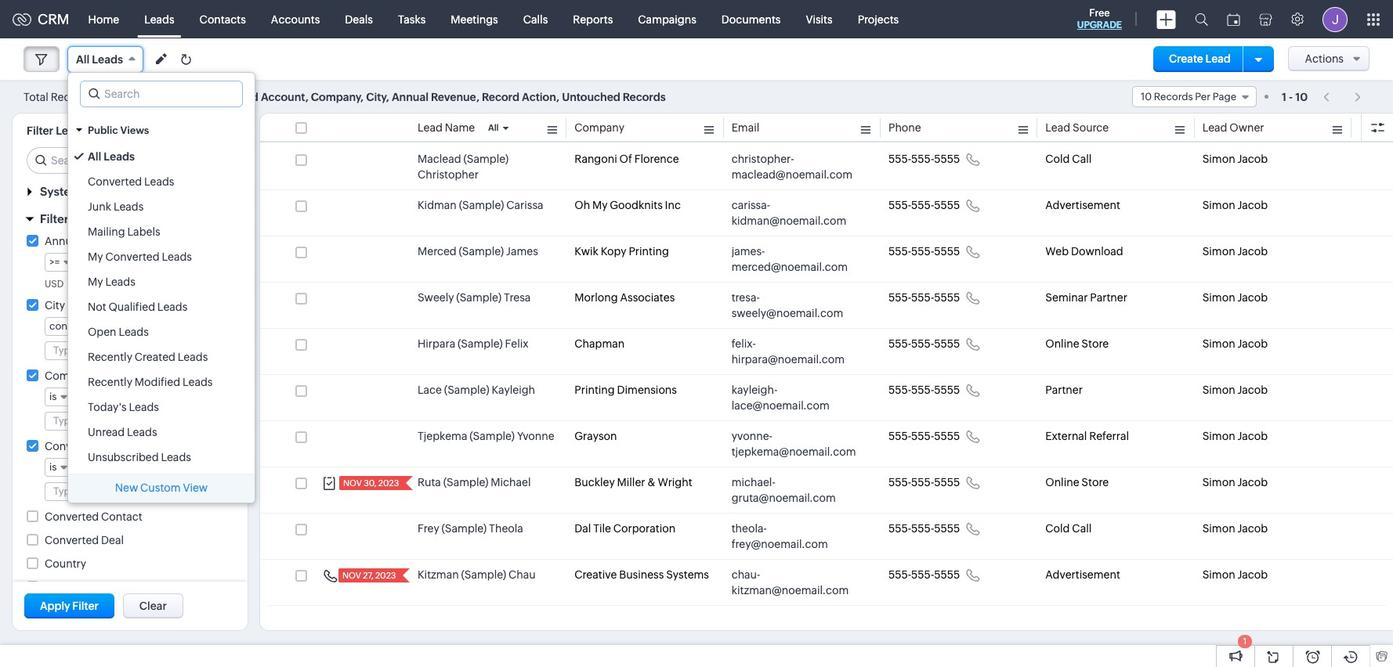 Task type: locate. For each thing, give the bounding box(es) containing it.
1 vertical spatial printing
[[575, 384, 615, 397]]

1 - 10
[[1282, 91, 1308, 103]]

row group
[[260, 144, 1393, 607]]

simon jacob for tresa- sweely@noemail.com
[[1203, 292, 1268, 304]]

1 vertical spatial partner
[[1046, 384, 1083, 397]]

converted leads
[[88, 176, 174, 188]]

simon jacob for felix- hirpara@noemail.com
[[1203, 338, 1268, 350]]

partner right seminar
[[1090, 292, 1128, 304]]

nov left 27,
[[342, 571, 361, 581]]

records up filter leads by
[[51, 91, 93, 103]]

0 horizontal spatial 1
[[1244, 637, 1247, 647]]

nov
[[343, 479, 362, 488], [342, 571, 361, 581]]

(sample) right 'lace'
[[444, 384, 490, 397]]

search text field up public views dropdown button
[[81, 82, 242, 107]]

leads right modified
[[183, 376, 213, 389]]

1 simon jacob from the top
[[1203, 153, 1268, 165]]

cold call for theola- frey@noemail.com
[[1046, 523, 1092, 535]]

buckley miller & wright
[[575, 477, 693, 489]]

type here text field for company
[[45, 413, 235, 430]]

inc
[[665, 199, 681, 212]]

2 jacob from the top
[[1238, 199, 1268, 212]]

1 vertical spatial is
[[49, 462, 57, 473]]

converted up country
[[45, 534, 99, 547]]

1 vertical spatial my
[[88, 251, 103, 263]]

morlong
[[575, 292, 618, 304]]

1 cold call from the top
[[1046, 153, 1092, 165]]

0 vertical spatial type here text field
[[81, 254, 197, 271]]

logo image
[[13, 13, 31, 25]]

printing up 'grayson'
[[575, 384, 615, 397]]

type here text field up contact
[[45, 484, 235, 501]]

ruta
[[418, 477, 441, 489]]

6 5555 from the top
[[934, 384, 960, 397]]

7 jacob from the top
[[1238, 430, 1268, 443]]

miller
[[617, 477, 645, 489]]

kidman (sample) carissa link
[[418, 197, 544, 213]]

Type here text field
[[81, 254, 197, 271], [45, 342, 235, 360]]

system
[[40, 185, 81, 198]]

online
[[1046, 338, 1080, 350], [1046, 477, 1080, 489]]

10 for total records 10
[[95, 91, 106, 103]]

(sample) right frey
[[442, 523, 487, 535]]

(sample) left yvonne
[[470, 430, 515, 443]]

michael- gruta@noemail.com link
[[732, 475, 857, 506]]

name
[[445, 121, 475, 134]]

2 vertical spatial all
[[88, 150, 101, 163]]

1 5555 from the top
[[934, 153, 960, 165]]

jacob
[[1238, 153, 1268, 165], [1238, 199, 1268, 212], [1238, 245, 1268, 258], [1238, 292, 1268, 304], [1238, 338, 1268, 350], [1238, 384, 1268, 397], [1238, 430, 1268, 443], [1238, 477, 1268, 489], [1238, 523, 1268, 535], [1238, 569, 1268, 582]]

2023 right 27,
[[375, 571, 396, 581]]

tresa- sweely@noemail.com link
[[732, 290, 857, 321]]

system defined filters button
[[13, 178, 248, 205]]

10 inside total records 10
[[95, 91, 106, 103]]

1 horizontal spatial partner
[[1090, 292, 1128, 304]]

is down converted account
[[49, 462, 57, 473]]

free
[[1090, 7, 1110, 19]]

total records 10
[[24, 91, 106, 103]]

2 call from the top
[[1072, 523, 1092, 535]]

all leads down home
[[76, 53, 123, 66]]

2 vertical spatial by
[[88, 582, 101, 594]]

0 vertical spatial nov
[[343, 479, 362, 488]]

1 vertical spatial type here text field
[[45, 484, 235, 501]]

0 horizontal spatial annual
[[45, 235, 81, 248]]

chapman
[[575, 338, 625, 350]]

created up modified
[[135, 351, 176, 364]]

records inside field
[[1154, 91, 1193, 103]]

type here text field for "contains" field
[[45, 342, 235, 360]]

advertisement
[[1046, 199, 1121, 212], [1046, 569, 1121, 582]]

0 vertical spatial 2023
[[378, 479, 399, 488]]

records right the untouched
[[623, 91, 666, 103]]

8 555-555-5555 from the top
[[889, 477, 960, 489]]

online store down external referral
[[1046, 477, 1109, 489]]

type here text field down 'labels'
[[81, 254, 197, 271]]

0 horizontal spatial records
[[51, 91, 93, 103]]

store down external referral
[[1082, 477, 1109, 489]]

search text field up the converted leads
[[27, 148, 235, 173]]

tjepkema (sample) yvonne
[[418, 430, 555, 443]]

profile image
[[1323, 7, 1348, 32]]

(sample) left james
[[459, 245, 504, 258]]

records
[[51, 91, 93, 103], [623, 91, 666, 103], [1154, 91, 1193, 103]]

9 555-555-5555 from the top
[[889, 523, 960, 535]]

projects link
[[845, 0, 912, 38]]

reports
[[573, 13, 613, 25]]

5555 for felix- hirpara@noemail.com
[[934, 338, 960, 350]]

records for total
[[51, 91, 93, 103]]

create menu element
[[1147, 0, 1186, 38]]

nov 30, 2023 link
[[339, 477, 401, 491]]

company up rangoni
[[575, 121, 625, 134]]

online down seminar
[[1046, 338, 1080, 350]]

1 vertical spatial recently
[[88, 376, 132, 389]]

filter down 'total'
[[27, 125, 53, 137]]

store down seminar partner
[[1082, 338, 1109, 350]]

rangoni
[[575, 153, 617, 165]]

lead left owner
[[1203, 121, 1228, 134]]

by inside dropdown button
[[71, 212, 85, 226]]

1 555-555-5555 from the top
[[889, 153, 960, 165]]

sweely (sample) tresa link
[[418, 290, 531, 306]]

4 simon from the top
[[1203, 292, 1236, 304]]

simon for christopher- maclead@noemail.com
[[1203, 153, 1236, 165]]

buckley
[[575, 477, 615, 489]]

call for christopher- maclead@noemail.com
[[1072, 153, 1092, 165]]

5555 for yvonne- tjepkema@noemail.com
[[934, 430, 960, 443]]

michael-
[[732, 477, 776, 489]]

1 horizontal spatial company
[[575, 121, 625, 134]]

contains field
[[45, 317, 107, 336]]

3 simon jacob from the top
[[1203, 245, 1268, 258]]

records left the per
[[1154, 91, 1193, 103]]

2 simon from the top
[[1203, 199, 1236, 212]]

carissa-
[[732, 199, 770, 212]]

7 555-555-5555 from the top
[[889, 430, 960, 443]]

annual right city, on the left
[[392, 91, 429, 103]]

1 horizontal spatial records
[[623, 91, 666, 103]]

contact
[[101, 511, 142, 524]]

filter for filter by email, converted account, company, city, annual revenue, record action, untouched records
[[126, 91, 152, 103]]

my for my converted leads
[[88, 251, 103, 263]]

is field left today's
[[45, 388, 73, 407]]

2 cold call from the top
[[1046, 523, 1092, 535]]

leads right 'qualified' at the top left
[[157, 301, 188, 313]]

all leads down the public views
[[88, 150, 135, 163]]

nov for ruta
[[343, 479, 362, 488]]

nov 27, 2023
[[342, 571, 396, 581]]

recently down open
[[88, 351, 132, 364]]

10 up public
[[95, 91, 106, 103]]

1 vertical spatial annual
[[45, 235, 81, 248]]

hirpara (sample) felix link
[[418, 336, 529, 352]]

0 vertical spatial type here text field
[[45, 413, 235, 430]]

merced
[[418, 245, 457, 258]]

leads up filter by fields dropdown button
[[144, 176, 174, 188]]

0 vertical spatial is field
[[45, 388, 73, 407]]

nov left 30,
[[343, 479, 362, 488]]

carissa
[[506, 199, 544, 212]]

5 simon jacob from the top
[[1203, 338, 1268, 350]]

carissa- kidman@noemail.com
[[732, 199, 847, 227]]

michael- gruta@noemail.com
[[732, 477, 836, 505]]

type here text field down open leads
[[45, 342, 235, 360]]

apply
[[40, 600, 70, 613]]

(sample) down maclead (sample) christopher "link" at the left of page
[[459, 199, 504, 212]]

leads down filters
[[114, 201, 144, 213]]

rangoni of florence
[[575, 153, 679, 165]]

simon jacob for michael- gruta@noemail.com
[[1203, 477, 1268, 489]]

2023 right 30,
[[378, 479, 399, 488]]

nov for kitzman
[[342, 571, 361, 581]]

1 online from the top
[[1046, 338, 1080, 350]]

simon jacob for kayleigh- lace@noemail.com
[[1203, 384, 1268, 397]]

all up total records 10
[[76, 53, 90, 66]]

>= field
[[45, 253, 76, 272]]

2 5555 from the top
[[934, 199, 960, 212]]

1 vertical spatial store
[[1082, 477, 1109, 489]]

chau- kitzman@noemail.com
[[732, 569, 849, 597]]

simon for yvonne- tjepkema@noemail.com
[[1203, 430, 1236, 443]]

1 vertical spatial 2023
[[375, 571, 396, 581]]

converted for deal
[[45, 534, 99, 547]]

(sample) left 'chau'
[[461, 569, 506, 582]]

2 online store from the top
[[1046, 477, 1109, 489]]

0 vertical spatial 1
[[1282, 91, 1287, 103]]

8 5555 from the top
[[934, 477, 960, 489]]

1 vertical spatial online store
[[1046, 477, 1109, 489]]

public views region
[[68, 144, 255, 470]]

2 is from the top
[[49, 462, 57, 473]]

grayson
[[575, 430, 617, 443]]

5 555-555-5555 from the top
[[889, 338, 960, 350]]

lace
[[418, 384, 442, 397]]

seminar partner
[[1046, 292, 1128, 304]]

Type here text field
[[45, 413, 235, 430], [45, 484, 235, 501]]

2 is field from the top
[[45, 458, 73, 477]]

leads down home
[[92, 53, 123, 66]]

1 type here text field from the top
[[45, 413, 235, 430]]

(sample) down 'name'
[[464, 153, 509, 165]]

2 555-555-5555 from the top
[[889, 199, 960, 212]]

1 vertical spatial all leads
[[88, 150, 135, 163]]

simon for michael- gruta@noemail.com
[[1203, 477, 1236, 489]]

6 simon jacob from the top
[[1203, 384, 1268, 397]]

0 vertical spatial search text field
[[81, 82, 242, 107]]

created inside public views region
[[135, 351, 176, 364]]

is field for converted account
[[45, 458, 73, 477]]

5555 for chau- kitzman@noemail.com
[[934, 569, 960, 582]]

3 555-555-5555 from the top
[[889, 245, 960, 258]]

simon jacob for christopher- maclead@noemail.com
[[1203, 153, 1268, 165]]

1 vertical spatial cold call
[[1046, 523, 1092, 535]]

555-555-5555 for yvonne- tjepkema@noemail.com
[[889, 430, 960, 443]]

recently up today's
[[88, 376, 132, 389]]

1 vertical spatial by
[[71, 212, 85, 226]]

lead inside button
[[1206, 53, 1231, 65]]

converted up converted deal
[[45, 511, 99, 524]]

printing right kopy
[[629, 245, 669, 258]]

0 vertical spatial store
[[1082, 338, 1109, 350]]

1 vertical spatial is field
[[45, 458, 73, 477]]

7 simon from the top
[[1203, 430, 1236, 443]]

5 5555 from the top
[[934, 338, 960, 350]]

filter down created by
[[72, 600, 99, 613]]

3 5555 from the top
[[934, 245, 960, 258]]

0 vertical spatial created
[[135, 351, 176, 364]]

tjepkema (sample) yvonne link
[[418, 429, 555, 444]]

lead
[[1206, 53, 1231, 65], [418, 121, 443, 134], [1046, 121, 1071, 134], [1203, 121, 1228, 134]]

my up the not
[[88, 276, 103, 288]]

1 vertical spatial cold
[[1046, 523, 1070, 535]]

contains
[[49, 321, 90, 332]]

system defined filters
[[40, 185, 166, 198]]

9 jacob from the top
[[1238, 523, 1268, 535]]

555-555-5555 for chau- kitzman@noemail.com
[[889, 569, 960, 582]]

0 vertical spatial online store
[[1046, 338, 1109, 350]]

filter inside 'button'
[[72, 600, 99, 613]]

my down annual revenue
[[88, 251, 103, 263]]

online store for felix- hirpara@noemail.com
[[1046, 338, 1109, 350]]

call for theola- frey@noemail.com
[[1072, 523, 1092, 535]]

0 vertical spatial all
[[76, 53, 90, 66]]

felix- hirpara@noemail.com
[[732, 338, 845, 366]]

6 jacob from the top
[[1238, 384, 1268, 397]]

simon jacob for yvonne- tjepkema@noemail.com
[[1203, 430, 1268, 443]]

6 555-555-5555 from the top
[[889, 384, 960, 397]]

1 vertical spatial search text field
[[27, 148, 235, 173]]

2 recently from the top
[[88, 376, 132, 389]]

1 recently from the top
[[88, 351, 132, 364]]

1 store from the top
[[1082, 338, 1109, 350]]

(sample) left tresa
[[456, 292, 502, 304]]

lead right create
[[1206, 53, 1231, 65]]

(sample) for felix
[[458, 338, 503, 350]]

filter inside dropdown button
[[40, 212, 69, 226]]

1 vertical spatial call
[[1072, 523, 1092, 535]]

10 555-555-5555 from the top
[[889, 569, 960, 582]]

5 simon from the top
[[1203, 338, 1236, 350]]

6 simon from the top
[[1203, 384, 1236, 397]]

3 simon from the top
[[1203, 245, 1236, 258]]

5555 for james- merced@noemail.com
[[934, 245, 960, 258]]

555-555-5555 for felix- hirpara@noemail.com
[[889, 338, 960, 350]]

james- merced@noemail.com
[[732, 245, 848, 274]]

0 horizontal spatial by
[[71, 212, 85, 226]]

all down by
[[88, 150, 101, 163]]

10 right -
[[1296, 91, 1308, 103]]

lace (sample) kayleigh
[[418, 384, 535, 397]]

jacob for yvonne- tjepkema@noemail.com
[[1238, 430, 1268, 443]]

annual
[[392, 91, 429, 103], [45, 235, 81, 248]]

10 left the per
[[1141, 91, 1152, 103]]

0 vertical spatial printing
[[629, 245, 669, 258]]

company up today's
[[45, 370, 95, 382]]

is for converted account
[[49, 462, 57, 473]]

(sample) right the ruta
[[443, 477, 489, 489]]

recently
[[88, 351, 132, 364], [88, 376, 132, 389]]

by left email,
[[154, 91, 167, 103]]

8 simon from the top
[[1203, 477, 1236, 489]]

new
[[115, 482, 138, 495]]

is field for company
[[45, 388, 73, 407]]

1 horizontal spatial annual
[[392, 91, 429, 103]]

not qualified leads
[[88, 301, 188, 313]]

0 vertical spatial my
[[592, 199, 608, 212]]

felix
[[505, 338, 529, 350]]

my right oh
[[592, 199, 608, 212]]

1 horizontal spatial printing
[[629, 245, 669, 258]]

simon for tresa- sweely@noemail.com
[[1203, 292, 1236, 304]]

lead for lead source
[[1046, 121, 1071, 134]]

theola-
[[732, 523, 767, 535]]

2 store from the top
[[1082, 477, 1109, 489]]

record
[[482, 91, 520, 103]]

modified
[[135, 376, 180, 389]]

4 555-555-5555 from the top
[[889, 292, 960, 304]]

type here text field up the account
[[45, 413, 235, 430]]

0 vertical spatial all leads
[[76, 53, 123, 66]]

city,
[[366, 91, 389, 103]]

store
[[1082, 338, 1109, 350], [1082, 477, 1109, 489]]

5555 for kayleigh- lace@noemail.com
[[934, 384, 960, 397]]

created up apply filter
[[45, 582, 86, 594]]

mailing labels
[[88, 226, 160, 238]]

converted up junk leads
[[88, 176, 142, 188]]

5555 for tresa- sweely@noemail.com
[[934, 292, 960, 304]]

all down record
[[488, 123, 499, 132]]

cold for theola- frey@noemail.com
[[1046, 523, 1070, 535]]

mailing
[[88, 226, 125, 238]]

10 jacob from the top
[[1238, 569, 1268, 582]]

all
[[76, 53, 90, 66], [488, 123, 499, 132], [88, 150, 101, 163]]

(sample) left felix
[[458, 338, 503, 350]]

tresa- sweely@noemail.com
[[732, 292, 844, 320]]

1 simon from the top
[[1203, 153, 1236, 165]]

open
[[88, 326, 116, 339]]

(sample) for kayleigh
[[444, 384, 490, 397]]

2 horizontal spatial records
[[1154, 91, 1193, 103]]

8 jacob from the top
[[1238, 477, 1268, 489]]

0 vertical spatial recently
[[88, 351, 132, 364]]

leads inside field
[[92, 53, 123, 66]]

1 cold from the top
[[1046, 153, 1070, 165]]

(sample) inside maclead (sample) christopher
[[464, 153, 509, 165]]

1 vertical spatial company
[[45, 370, 95, 382]]

online store down seminar partner
[[1046, 338, 1109, 350]]

1 horizontal spatial 1
[[1282, 91, 1287, 103]]

online down external
[[1046, 477, 1080, 489]]

online for michael- gruta@noemail.com
[[1046, 477, 1080, 489]]

not
[[88, 301, 106, 313]]

lead left source
[[1046, 121, 1071, 134]]

upgrade
[[1077, 20, 1122, 31]]

7 simon jacob from the top
[[1203, 430, 1268, 443]]

0 vertical spatial partner
[[1090, 292, 1128, 304]]

filter
[[126, 91, 152, 103], [27, 125, 53, 137], [40, 212, 69, 226], [72, 600, 99, 613]]

1 vertical spatial created
[[45, 582, 86, 594]]

1 is from the top
[[49, 391, 57, 403]]

8 simon jacob from the top
[[1203, 477, 1268, 489]]

hirpara@noemail.com
[[732, 353, 845, 366]]

leads down filter by fields dropdown button
[[162, 251, 192, 263]]

leads up new custom view
[[161, 451, 191, 464]]

1 vertical spatial online
[[1046, 477, 1080, 489]]

jacob for felix- hirpara@noemail.com
[[1238, 338, 1268, 350]]

type here text field for >= field
[[81, 254, 197, 271]]

4 jacob from the top
[[1238, 292, 1268, 304]]

1 jacob from the top
[[1238, 153, 1268, 165]]

1 vertical spatial 1
[[1244, 637, 1247, 647]]

row group containing maclead (sample) christopher
[[260, 144, 1393, 607]]

simon jacob for james- merced@noemail.com
[[1203, 245, 1268, 258]]

city
[[45, 299, 65, 312]]

filter down the system
[[40, 212, 69, 226]]

2 vertical spatial my
[[88, 276, 103, 288]]

company
[[575, 121, 625, 134], [45, 370, 95, 382]]

today's
[[88, 401, 127, 414]]

555-555-5555 for tresa- sweely@noemail.com
[[889, 292, 960, 304]]

4 simon jacob from the top
[[1203, 292, 1268, 304]]

555-555-5555 for michael- gruta@noemail.com
[[889, 477, 960, 489]]

by up apply filter
[[88, 582, 101, 594]]

1 horizontal spatial created
[[135, 351, 176, 364]]

0 vertical spatial advertisement
[[1046, 199, 1121, 212]]

advertisement for chau- kitzman@noemail.com
[[1046, 569, 1121, 582]]

7 5555 from the top
[[934, 430, 960, 443]]

2 advertisement from the top
[[1046, 569, 1121, 582]]

9 simon from the top
[[1203, 523, 1236, 535]]

10 simon jacob from the top
[[1203, 569, 1268, 582]]

is field
[[45, 388, 73, 407], [45, 458, 73, 477]]

10 simon from the top
[[1203, 569, 1236, 582]]

filter up views
[[126, 91, 152, 103]]

is left today's
[[49, 391, 57, 403]]

9 simon jacob from the top
[[1203, 523, 1268, 535]]

simon for theola- frey@noemail.com
[[1203, 523, 1236, 535]]

annual revenue
[[45, 235, 127, 248]]

2023
[[378, 479, 399, 488], [375, 571, 396, 581]]

3 jacob from the top
[[1238, 245, 1268, 258]]

10 5555 from the top
[[934, 569, 960, 582]]

2 horizontal spatial by
[[154, 91, 167, 103]]

2 online from the top
[[1046, 477, 1080, 489]]

9 5555 from the top
[[934, 523, 960, 535]]

0 vertical spatial by
[[154, 91, 167, 103]]

partner up external
[[1046, 384, 1083, 397]]

leads down 'qualified' at the top left
[[119, 326, 149, 339]]

2 horizontal spatial 10
[[1296, 91, 1308, 103]]

cold call
[[1046, 153, 1092, 165], [1046, 523, 1092, 535]]

4 5555 from the top
[[934, 292, 960, 304]]

fields
[[88, 212, 121, 226]]

1 vertical spatial advertisement
[[1046, 569, 1121, 582]]

maclead@noemail.com
[[732, 169, 853, 181]]

nov 27, 2023 link
[[339, 569, 398, 583]]

2 type here text field from the top
[[45, 484, 235, 501]]

meetings
[[451, 13, 498, 25]]

jacob for theola- frey@noemail.com
[[1238, 523, 1268, 535]]

(sample) for tresa
[[456, 292, 502, 304]]

555-555-5555 for kayleigh- lace@noemail.com
[[889, 384, 960, 397]]

unsubscribed leads
[[88, 451, 191, 464]]

2 cold from the top
[[1046, 523, 1070, 535]]

yvonne- tjepkema@noemail.com link
[[732, 429, 857, 460]]

annual up >= field
[[45, 235, 81, 248]]

by
[[154, 91, 167, 103], [71, 212, 85, 226], [88, 582, 101, 594]]

0 vertical spatial call
[[1072, 153, 1092, 165]]

0 horizontal spatial company
[[45, 370, 95, 382]]

1 vertical spatial type here text field
[[45, 342, 235, 360]]

1 advertisement from the top
[[1046, 199, 1121, 212]]

5 jacob from the top
[[1238, 338, 1268, 350]]

0 horizontal spatial 10
[[95, 91, 106, 103]]

external
[[1046, 430, 1087, 443]]

is field down converted account
[[45, 458, 73, 477]]

1 online store from the top
[[1046, 338, 1109, 350]]

frey (sample) theola
[[418, 523, 523, 535]]

2023 for kitzman (sample) chau
[[375, 571, 396, 581]]

type here text field for converted account
[[45, 484, 235, 501]]

converted down unread
[[45, 440, 99, 453]]

0 vertical spatial cold
[[1046, 153, 1070, 165]]

frey
[[418, 523, 439, 535]]

web
[[1046, 245, 1069, 258]]

1 vertical spatial all
[[488, 123, 499, 132]]

1 is field from the top
[[45, 388, 73, 407]]

by up annual revenue
[[71, 212, 85, 226]]

converted for account
[[45, 440, 99, 453]]

10 inside field
[[1141, 91, 1152, 103]]

1 vertical spatial nov
[[342, 571, 361, 581]]

0 vertical spatial cold call
[[1046, 153, 1092, 165]]

jacob for michael- gruta@noemail.com
[[1238, 477, 1268, 489]]

0 vertical spatial online
[[1046, 338, 1080, 350]]

create menu image
[[1157, 10, 1176, 29]]

converted right email,
[[203, 91, 258, 103]]

2 simon jacob from the top
[[1203, 199, 1268, 212]]

1 call from the top
[[1072, 153, 1092, 165]]

Search text field
[[81, 82, 242, 107], [27, 148, 235, 173]]

555-555-5555 for christopher- maclead@noemail.com
[[889, 153, 960, 165]]

search image
[[1195, 13, 1208, 26]]

1 horizontal spatial 10
[[1141, 91, 1152, 103]]

navigation
[[1316, 85, 1370, 108]]

0 vertical spatial is
[[49, 391, 57, 403]]

leads link
[[132, 0, 187, 38]]

lead left 'name'
[[418, 121, 443, 134]]



Task type: describe. For each thing, give the bounding box(es) containing it.
(sample) for yvonne
[[470, 430, 515, 443]]

country
[[45, 558, 86, 571]]

filter by fields
[[40, 212, 121, 226]]

(sample) for michael
[[443, 477, 489, 489]]

carissa- kidman@noemail.com link
[[732, 197, 857, 229]]

2023 for ruta (sample) michael
[[378, 479, 399, 488]]

ruta (sample) michael link
[[418, 475, 531, 491]]

nov 30, 2023
[[343, 479, 399, 488]]

kitzman (sample) chau link
[[418, 567, 536, 583]]

online store for michael- gruta@noemail.com
[[1046, 477, 1109, 489]]

jacob for carissa- kidman@noemail.com
[[1238, 199, 1268, 212]]

dal tile corporation
[[575, 523, 676, 535]]

10 Records Per Page field
[[1132, 86, 1257, 107]]

&
[[648, 477, 656, 489]]

james
[[506, 245, 538, 258]]

tile
[[593, 523, 611, 535]]

online for felix- hirpara@noemail.com
[[1046, 338, 1080, 350]]

campaigns link
[[626, 0, 709, 38]]

(sample) for theola
[[442, 523, 487, 535]]

lead for lead name
[[418, 121, 443, 134]]

10 for 1 - 10
[[1296, 91, 1308, 103]]

felix- hirpara@noemail.com link
[[732, 336, 857, 368]]

james- merced@noemail.com link
[[732, 244, 857, 275]]

documents link
[[709, 0, 793, 38]]

merced (sample) james
[[418, 245, 538, 258]]

kayleigh- lace@noemail.com link
[[732, 382, 857, 414]]

tjepkema@noemail.com
[[732, 446, 856, 458]]

calls link
[[511, 0, 561, 38]]

0 vertical spatial company
[[575, 121, 625, 134]]

All Leads field
[[67, 46, 143, 73]]

my for my leads
[[88, 276, 103, 288]]

per
[[1195, 91, 1211, 103]]

leads up 'qualified' at the top left
[[105, 276, 135, 288]]

revenue,
[[431, 91, 480, 103]]

deals
[[345, 13, 373, 25]]

christopher
[[418, 169, 479, 181]]

filter for filter leads by
[[27, 125, 53, 137]]

>=
[[49, 256, 60, 268]]

is for company
[[49, 391, 57, 403]]

dal
[[575, 523, 591, 535]]

all leads inside public views region
[[88, 150, 135, 163]]

sweely@noemail.com
[[732, 307, 844, 320]]

(sample) for carissa
[[459, 199, 504, 212]]

kitzman@noemail.com
[[732, 585, 849, 597]]

records for 10
[[1154, 91, 1193, 103]]

1 horizontal spatial by
[[88, 582, 101, 594]]

deals link
[[333, 0, 386, 38]]

leads up modified
[[178, 351, 208, 364]]

home
[[88, 13, 119, 25]]

creative business systems
[[575, 569, 709, 582]]

0 horizontal spatial printing
[[575, 384, 615, 397]]

simon jacob for theola- frey@noemail.com
[[1203, 523, 1268, 535]]

(sample) for chau
[[461, 569, 506, 582]]

555-555-5555 for james- merced@noemail.com
[[889, 245, 960, 258]]

0 vertical spatial annual
[[392, 91, 429, 103]]

converted for leads
[[88, 176, 142, 188]]

my leads
[[88, 276, 135, 288]]

leads down recently modified leads
[[129, 401, 159, 414]]

tresa-
[[732, 292, 760, 304]]

printing dimensions
[[575, 384, 677, 397]]

5555 for theola- frey@noemail.com
[[934, 523, 960, 535]]

recently for recently modified leads
[[88, 376, 132, 389]]

simon jacob for carissa- kidman@noemail.com
[[1203, 199, 1268, 212]]

converted for contact
[[45, 511, 99, 524]]

converted down the mailing labels
[[105, 251, 160, 263]]

seminar
[[1046, 292, 1088, 304]]

filter by fields button
[[13, 205, 248, 233]]

simon for kayleigh- lace@noemail.com
[[1203, 384, 1236, 397]]

leads up the account
[[127, 426, 157, 439]]

kidman
[[418, 199, 457, 212]]

jacob for chau- kitzman@noemail.com
[[1238, 569, 1268, 582]]

my inside row group
[[592, 199, 608, 212]]

leads right home link
[[144, 13, 174, 25]]

jacob for christopher- maclead@noemail.com
[[1238, 153, 1268, 165]]

today's leads
[[88, 401, 159, 414]]

converted deal
[[45, 534, 124, 547]]

simon for chau- kitzman@noemail.com
[[1203, 569, 1236, 582]]

ruta (sample) michael
[[418, 477, 531, 489]]

5555 for christopher- maclead@noemail.com
[[934, 153, 960, 165]]

email
[[732, 121, 760, 134]]

hirpara (sample) felix
[[418, 338, 529, 350]]

0 horizontal spatial partner
[[1046, 384, 1083, 397]]

555-555-5555 for carissa- kidman@noemail.com
[[889, 199, 960, 212]]

store for michael- gruta@noemail.com
[[1082, 477, 1109, 489]]

tasks
[[398, 13, 426, 25]]

gruta@noemail.com
[[732, 492, 836, 505]]

all leads inside field
[[76, 53, 123, 66]]

advertisement for carissa- kidman@noemail.com
[[1046, 199, 1121, 212]]

tasks link
[[386, 0, 438, 38]]

visits
[[806, 13, 833, 25]]

untouched
[[562, 91, 621, 103]]

action,
[[522, 91, 560, 103]]

simon for james- merced@noemail.com
[[1203, 245, 1236, 258]]

goodknits
[[610, 199, 663, 212]]

555-555-5555 for theola- frey@noemail.com
[[889, 523, 960, 535]]

company,
[[311, 91, 364, 103]]

jacob for tresa- sweely@noemail.com
[[1238, 292, 1268, 304]]

chau- kitzman@noemail.com link
[[732, 567, 857, 599]]

recently for recently created leads
[[88, 351, 132, 364]]

accounts
[[271, 13, 320, 25]]

by for email,
[[154, 91, 167, 103]]

1 for 1
[[1244, 637, 1247, 647]]

filter for filter by fields
[[40, 212, 69, 226]]

cold call for christopher- maclead@noemail.com
[[1046, 153, 1092, 165]]

by for fields
[[71, 212, 85, 226]]

0 horizontal spatial created
[[45, 582, 86, 594]]

simon for carissa- kidman@noemail.com
[[1203, 199, 1236, 212]]

simon jacob for chau- kitzman@noemail.com
[[1203, 569, 1268, 582]]

contacts
[[200, 13, 246, 25]]

jacob for james- merced@noemail.com
[[1238, 245, 1268, 258]]

calendar image
[[1227, 13, 1241, 25]]

all inside public views region
[[88, 150, 101, 163]]

actions
[[1305, 53, 1344, 65]]

unread leads
[[88, 426, 157, 439]]

projects
[[858, 13, 899, 25]]

5555 for carissa- kidman@noemail.com
[[934, 199, 960, 212]]

by
[[89, 125, 102, 137]]

simon for felix- hirpara@noemail.com
[[1203, 338, 1236, 350]]

leads down the public views
[[104, 150, 135, 163]]

jacob for kayleigh- lace@noemail.com
[[1238, 384, 1268, 397]]

account,
[[261, 91, 309, 103]]

florence
[[635, 153, 679, 165]]

total
[[24, 91, 48, 103]]

leads left by
[[56, 125, 87, 137]]

lace@noemail.com
[[732, 400, 830, 412]]

(sample) for james
[[459, 245, 504, 258]]

new custom view link
[[68, 475, 255, 503]]

felix-
[[732, 338, 756, 350]]

chau-
[[732, 569, 761, 582]]

unsubscribed
[[88, 451, 159, 464]]

1 for 1 - 10
[[1282, 91, 1287, 103]]

business
[[619, 569, 664, 582]]

yvonne-
[[732, 430, 773, 443]]

lead for lead owner
[[1203, 121, 1228, 134]]

all inside field
[[76, 53, 90, 66]]

email,
[[169, 91, 201, 103]]

crm
[[38, 11, 69, 27]]

5555 for michael- gruta@noemail.com
[[934, 477, 960, 489]]

creative
[[575, 569, 617, 582]]

profile element
[[1314, 0, 1357, 38]]

oh
[[575, 199, 590, 212]]

maclead (sample) christopher
[[418, 153, 509, 181]]

search element
[[1186, 0, 1218, 38]]

maclead (sample) christopher link
[[418, 151, 559, 183]]

sweely
[[418, 292, 454, 304]]

views
[[120, 125, 149, 136]]

(sample) for christopher
[[464, 153, 509, 165]]

store for felix- hirpara@noemail.com
[[1082, 338, 1109, 350]]

free upgrade
[[1077, 7, 1122, 31]]

lace (sample) kayleigh link
[[418, 382, 535, 398]]

kwik
[[575, 245, 599, 258]]

cold for christopher- maclead@noemail.com
[[1046, 153, 1070, 165]]



Task type: vqa. For each thing, say whether or not it's contained in the screenshot.
Automation dropdown button
no



